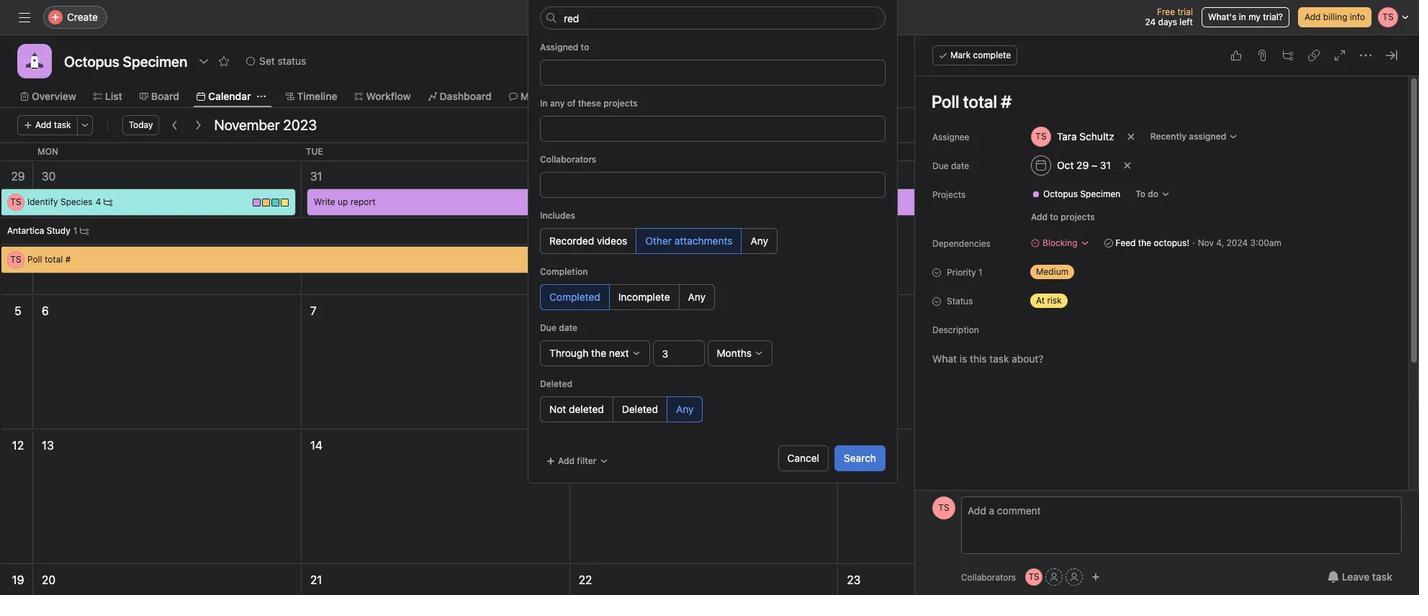 Task type: vqa. For each thing, say whether or not it's contained in the screenshot.


Task type: describe. For each thing, give the bounding box(es) containing it.
leftcount image for 1
[[80, 227, 89, 236]]

free
[[1157, 6, 1175, 17]]

today
[[129, 120, 153, 130]]

Incomplete radio
[[609, 285, 680, 310]]

add for add billing info
[[1305, 12, 1321, 22]]

mark complete button
[[933, 45, 1018, 66]]

priority 1
[[947, 267, 983, 278]]

octopus specimen link
[[1026, 187, 1127, 202]]

Deleted radio
[[613, 397, 668, 423]]

0 horizontal spatial due date
[[540, 323, 578, 333]]

my
[[1249, 12, 1261, 22]]

22
[[579, 574, 592, 587]]

tara schultz button
[[1025, 124, 1121, 150]]

months button
[[708, 341, 773, 367]]

at
[[1036, 295, 1045, 306]]

assigned to
[[540, 42, 589, 53]]

files link
[[586, 89, 619, 104]]

recently assigned button
[[1144, 127, 1245, 147]]

any for incomplete
[[688, 291, 706, 303]]

list box containing search
[[540, 6, 886, 29]]

more actions for this task image
[[1361, 50, 1372, 61]]

identify species
[[27, 197, 93, 207]]

november 2023
[[214, 117, 317, 133]]

4
[[96, 197, 101, 207]]

tab actions image
[[257, 92, 265, 101]]

species
[[60, 197, 93, 207]]

16
[[847, 439, 860, 452]]

write up report
[[314, 197, 376, 207]]

these
[[578, 98, 601, 109]]

7
[[310, 305, 317, 318]]

to
[[1136, 189, 1146, 200]]

octopus!
[[1154, 238, 1190, 248]]

nov 4, 2024 3:00am
[[1198, 238, 1282, 248]]

add billing info
[[1305, 12, 1366, 22]]

Any radio
[[679, 285, 715, 310]]

more actions image
[[80, 121, 89, 130]]

recorded
[[550, 235, 594, 247]]

add for add to projects
[[1031, 212, 1048, 223]]

status
[[947, 296, 973, 307]]

close details image
[[1387, 50, 1398, 61]]

3:00am
[[1251, 238, 1282, 248]]

trial
[[1178, 6, 1193, 17]]

due date inside poll total # dialog
[[933, 161, 970, 171]]

attachments: add a file to this task, poll total # image
[[1257, 50, 1268, 61]]

priority
[[947, 267, 976, 278]]

2023
[[283, 117, 317, 133]]

remove assignee image
[[1127, 133, 1136, 141]]

Due date number field
[[653, 341, 705, 367]]

#
[[65, 254, 71, 265]]

write
[[314, 197, 335, 207]]

to do button
[[1130, 184, 1177, 205]]

Assigned to text field
[[546, 64, 557, 81]]

files
[[597, 90, 619, 102]]

dependencies
[[933, 238, 991, 249]]

add subtask image
[[1283, 50, 1294, 61]]

0 vertical spatial deleted
[[540, 379, 573, 390]]

cancel
[[788, 452, 820, 465]]

search inside list box
[[564, 11, 597, 23]]

poll
[[27, 254, 42, 265]]

deleted
[[569, 403, 604, 416]]

task for add task
[[54, 120, 71, 130]]

13
[[42, 439, 54, 452]]

medium
[[1036, 266, 1069, 277]]

25
[[1385, 574, 1399, 587]]

add for add filter
[[558, 456, 575, 467]]

main content inside poll total # dialog
[[915, 76, 1409, 596]]

billing
[[1324, 12, 1348, 22]]

antartica
[[7, 225, 44, 236]]

row for in any of these projects
[[543, 120, 883, 141]]

deleted option group
[[540, 397, 886, 423]]

0 vertical spatial search button
[[540, 6, 886, 29]]

messages link
[[509, 89, 569, 104]]

add task button
[[17, 115, 78, 135]]

leftcount image for 4
[[104, 198, 113, 207]]

1 for priority 1
[[979, 267, 983, 278]]

messages
[[521, 90, 569, 102]]

info
[[1350, 12, 1366, 22]]

to for add
[[1050, 212, 1059, 223]]

⌘
[[844, 11, 853, 23]]

any for other attachments
[[751, 235, 768, 247]]

add task
[[35, 120, 71, 130]]

add to starred image
[[218, 55, 230, 67]]

calendar
[[208, 90, 251, 102]]

rocket image
[[26, 53, 43, 70]]

completed
[[550, 291, 601, 303]]

through
[[550, 347, 589, 359]]

recently
[[1151, 131, 1187, 142]]

1 vertical spatial 1
[[73, 225, 77, 236]]

next
[[609, 347, 629, 359]]

add or remove collaborators image
[[1092, 573, 1101, 582]]

assignee
[[933, 132, 970, 143]]

dashboard
[[440, 90, 492, 102]]

leave task button
[[1319, 565, 1402, 591]]

0 horizontal spatial 31
[[310, 170, 322, 183]]

in
[[540, 98, 548, 109]]

mark complete
[[951, 50, 1011, 61]]

Contains the words text field
[[540, 6, 886, 30]]

attachments
[[675, 235, 733, 247]]

add filter button
[[540, 452, 615, 472]]

risk
[[1048, 295, 1062, 306]]

up
[[338, 197, 348, 207]]

create button
[[43, 6, 107, 29]]

12
[[12, 439, 24, 452]]

mon
[[37, 146, 58, 157]]

timeline link
[[286, 89, 337, 104]]

30
[[42, 170, 56, 183]]

feed the octopus!
[[1116, 238, 1190, 248]]

in any of these projects
[[540, 98, 638, 109]]

any radio for other attachments
[[741, 228, 778, 254]]

schultz
[[1080, 130, 1115, 143]]

next month image
[[193, 120, 204, 131]]

due inside poll total # dialog
[[933, 161, 949, 171]]

31 inside poll total # dialog
[[1100, 159, 1111, 171]]

date inside main content
[[951, 161, 970, 171]]

1 vertical spatial date
[[559, 323, 578, 333]]

projects inside button
[[1061, 212, 1095, 223]]

study
[[47, 225, 70, 236]]



Task type: locate. For each thing, give the bounding box(es) containing it.
1 vertical spatial row
[[543, 176, 883, 197]]

calendar link
[[197, 89, 251, 104]]

1 horizontal spatial date
[[951, 161, 970, 171]]

ts button
[[933, 497, 956, 520], [1026, 569, 1043, 586]]

full screen image
[[1335, 50, 1346, 61]]

any right deleted option
[[676, 403, 694, 416]]

octopus specimen
[[1044, 189, 1121, 200]]

any radio for deleted
[[667, 397, 703, 423]]

24
[[1146, 17, 1156, 27]]

through the next
[[550, 347, 629, 359]]

date down 'assignee'
[[951, 161, 970, 171]]

tara schultz
[[1057, 130, 1115, 143]]

deleted up not
[[540, 379, 573, 390]]

add
[[1305, 12, 1321, 22], [35, 120, 51, 130], [1031, 212, 1048, 223], [558, 456, 575, 467]]

0 vertical spatial leftcount image
[[104, 198, 113, 207]]

date up through
[[559, 323, 578, 333]]

any right attachments
[[751, 235, 768, 247]]

deleted
[[540, 379, 573, 390], [622, 403, 658, 416]]

set status button
[[240, 51, 313, 71]]

1 vertical spatial search button
[[835, 446, 886, 472]]

other attachments
[[646, 235, 733, 247]]

due date
[[933, 161, 970, 171], [540, 323, 578, 333]]

projects
[[933, 189, 966, 200]]

the inside poll total # dialog
[[1139, 238, 1152, 248]]

1 horizontal spatial 31
[[1100, 159, 1111, 171]]

23
[[847, 574, 861, 587]]

0 vertical spatial due
[[933, 161, 949, 171]]

ts
[[10, 197, 21, 207], [10, 254, 21, 265], [939, 503, 950, 514], [1029, 572, 1040, 583]]

november down the tab actions icon
[[214, 117, 280, 133]]

report
[[351, 197, 376, 207]]

in
[[1239, 12, 1247, 22]]

20
[[42, 574, 56, 587]]

any for deleted
[[676, 403, 694, 416]]

0 horizontal spatial projects
[[604, 98, 638, 109]]

task right leave
[[1373, 571, 1393, 583]]

add up mon
[[35, 120, 51, 130]]

add left filter on the left bottom of page
[[558, 456, 575, 467]]

clear due date image
[[1124, 161, 1132, 170]]

due up through
[[540, 323, 557, 333]]

november 1
[[579, 170, 641, 183]]

1 vertical spatial due date
[[540, 323, 578, 333]]

31 right –
[[1100, 159, 1111, 171]]

tara
[[1057, 130, 1077, 143]]

add to projects
[[1031, 212, 1095, 223]]

includes
[[540, 210, 575, 221]]

0 horizontal spatial deleted
[[540, 379, 573, 390]]

incomplete
[[619, 291, 670, 303]]

description
[[933, 325, 979, 336]]

Not deleted radio
[[540, 397, 613, 423]]

0 horizontal spatial 29
[[11, 170, 25, 183]]

any inside includes option group
[[751, 235, 768, 247]]

1 vertical spatial leftcount image
[[80, 227, 89, 236]]

0 horizontal spatial due
[[540, 323, 557, 333]]

to for assigned
[[581, 42, 589, 53]]

1 horizontal spatial due
[[933, 161, 949, 171]]

4,
[[1217, 238, 1225, 248]]

workflow
[[366, 90, 411, 102]]

0 horizontal spatial task
[[54, 120, 71, 130]]

add billing info button
[[1299, 7, 1372, 27]]

2 horizontal spatial 1
[[979, 267, 983, 278]]

create
[[67, 11, 98, 23]]

set status
[[259, 55, 306, 67]]

1 horizontal spatial collaborators
[[962, 572, 1016, 583]]

1 horizontal spatial to
[[1050, 212, 1059, 223]]

2 vertical spatial 1
[[979, 267, 983, 278]]

videos
[[597, 235, 628, 247]]

cancel button
[[778, 446, 829, 472]]

0 horizontal spatial collaborators
[[540, 154, 597, 165]]

1 vertical spatial deleted
[[622, 403, 658, 416]]

due date down 'assignee'
[[933, 161, 970, 171]]

projects right these
[[604, 98, 638, 109]]

to do
[[1136, 189, 1159, 200]]

add inside popup button
[[558, 456, 575, 467]]

1 horizontal spatial projects
[[1061, 212, 1095, 223]]

of
[[567, 98, 576, 109]]

completion option group
[[540, 285, 886, 310]]

1 vertical spatial task
[[1373, 571, 1393, 583]]

free trial 24 days left
[[1146, 6, 1193, 27]]

any right incomplete
[[688, 291, 706, 303]]

row for collaborators
[[543, 176, 883, 197]]

0 horizontal spatial 1
[[73, 225, 77, 236]]

29 left –
[[1077, 159, 1089, 171]]

1 horizontal spatial november
[[579, 170, 633, 183]]

oct 29 – 31
[[1057, 159, 1111, 171]]

to inside button
[[1050, 212, 1059, 223]]

complete
[[973, 50, 1011, 61]]

poll total # dialog
[[915, 35, 1420, 596]]

trial?
[[1264, 12, 1283, 22]]

show options image
[[198, 55, 210, 67]]

previous month image
[[170, 120, 181, 131]]

leftcount image right the study
[[80, 227, 89, 236]]

5
[[15, 305, 21, 318]]

medium button
[[1025, 262, 1111, 282]]

Other attachments radio
[[636, 228, 742, 254]]

main content
[[915, 76, 1409, 596]]

0 vertical spatial ts button
[[933, 497, 956, 520]]

deleted inside option
[[622, 403, 658, 416]]

1 horizontal spatial deleted
[[622, 403, 658, 416]]

the left next
[[591, 347, 607, 359]]

1 horizontal spatial task
[[1373, 571, 1393, 583]]

filter
[[577, 456, 597, 467]]

1 vertical spatial search
[[844, 452, 877, 465]]

1 vertical spatial to
[[1050, 212, 1059, 223]]

november down wed
[[579, 170, 633, 183]]

identify
[[27, 197, 58, 207]]

1 inside poll total # dialog
[[979, 267, 983, 278]]

0 horizontal spatial ts button
[[933, 497, 956, 520]]

to down octopus
[[1050, 212, 1059, 223]]

0 vertical spatial row
[[543, 120, 883, 141]]

copy task link image
[[1309, 50, 1320, 61]]

29 inside poll total # dialog
[[1077, 159, 1089, 171]]

assigned
[[1189, 131, 1227, 142]]

–
[[1092, 159, 1098, 171]]

workflow link
[[355, 89, 411, 104]]

1 vertical spatial due
[[540, 323, 557, 333]]

Any radio
[[741, 228, 778, 254], [667, 397, 703, 423]]

recorded videos
[[550, 235, 628, 247]]

blocking
[[1043, 238, 1078, 248]]

add inside button
[[1305, 12, 1321, 22]]

row
[[543, 120, 883, 141], [543, 176, 883, 197]]

set
[[259, 55, 275, 67]]

0 vertical spatial november
[[214, 117, 280, 133]]

0 vertical spatial collaborators
[[540, 154, 597, 165]]

task left more actions icon
[[54, 120, 71, 130]]

29
[[1077, 159, 1089, 171], [11, 170, 25, 183]]

november for november 1
[[579, 170, 633, 183]]

1 horizontal spatial ts button
[[1026, 569, 1043, 586]]

wed
[[574, 146, 595, 157]]

1 for november 1
[[636, 170, 641, 183]]

collaborators
[[540, 154, 597, 165], [962, 572, 1016, 583]]

main content containing tara schultz
[[915, 76, 1409, 596]]

list box
[[540, 6, 886, 29]]

0 horizontal spatial any radio
[[667, 397, 703, 423]]

what's
[[1209, 12, 1237, 22]]

overview
[[32, 90, 76, 102]]

1 horizontal spatial search
[[844, 452, 877, 465]]

14
[[310, 439, 323, 452]]

0 vertical spatial any radio
[[741, 228, 778, 254]]

months
[[717, 347, 752, 359]]

add inside main content
[[1031, 212, 1048, 223]]

to right assigned
[[581, 42, 589, 53]]

Completed radio
[[540, 285, 610, 310]]

Recorded videos radio
[[540, 228, 637, 254]]

octopus
[[1044, 189, 1078, 200]]

completion
[[540, 266, 588, 277]]

the right feed
[[1139, 238, 1152, 248]]

leave task
[[1342, 571, 1393, 583]]

the inside dropdown button
[[591, 347, 607, 359]]

due date up through
[[540, 323, 578, 333]]

search right cancel on the bottom right
[[844, 452, 877, 465]]

1 horizontal spatial the
[[1139, 238, 1152, 248]]

31 down tue on the left top of the page
[[310, 170, 322, 183]]

status
[[278, 55, 306, 67]]

the for through
[[591, 347, 607, 359]]

projects down octopus specimen link at the right
[[1061, 212, 1095, 223]]

expand sidebar image
[[19, 12, 30, 23]]

november
[[214, 117, 280, 133], [579, 170, 633, 183]]

1 horizontal spatial any radio
[[741, 228, 778, 254]]

add down octopus
[[1031, 212, 1048, 223]]

1 horizontal spatial 29
[[1077, 159, 1089, 171]]

any
[[751, 235, 768, 247], [688, 291, 706, 303], [676, 403, 694, 416]]

2 vertical spatial any
[[676, 403, 694, 416]]

any inside deleted option group
[[676, 403, 694, 416]]

add to projects button
[[1025, 207, 1102, 228]]

1 vertical spatial any radio
[[667, 397, 703, 423]]

due up projects
[[933, 161, 949, 171]]

deleted right deleted
[[622, 403, 658, 416]]

Task Name text field
[[923, 85, 1392, 118]]

0 horizontal spatial date
[[559, 323, 578, 333]]

board link
[[140, 89, 179, 104]]

not
[[550, 403, 566, 416]]

0 vertical spatial to
[[581, 42, 589, 53]]

0 horizontal spatial leftcount image
[[80, 227, 89, 236]]

0 likes. click to like this task image
[[1231, 50, 1242, 61]]

0 horizontal spatial search
[[564, 11, 597, 23]]

not deleted
[[550, 403, 604, 416]]

november for november 2023
[[214, 117, 280, 133]]

0 horizontal spatial the
[[591, 347, 607, 359]]

through the next button
[[540, 341, 650, 367]]

add for add task
[[35, 120, 51, 130]]

collaborators inside poll total # dialog
[[962, 572, 1016, 583]]

1 vertical spatial projects
[[1061, 212, 1095, 223]]

add filter
[[558, 456, 597, 467]]

0 vertical spatial any
[[751, 235, 768, 247]]

do
[[1148, 189, 1159, 200]]

0 horizontal spatial to
[[581, 42, 589, 53]]

0 vertical spatial search
[[564, 11, 597, 23]]

the for feed
[[1139, 238, 1152, 248]]

0 vertical spatial due date
[[933, 161, 970, 171]]

includes option group
[[540, 228, 886, 254]]

1 vertical spatial any
[[688, 291, 706, 303]]

1 horizontal spatial leftcount image
[[104, 198, 113, 207]]

dashboard link
[[428, 89, 492, 104]]

any radio right attachments
[[741, 228, 778, 254]]

task for leave task
[[1373, 571, 1393, 583]]

fri
[[1112, 146, 1125, 157]]

mark
[[951, 50, 971, 61]]

3
[[1116, 170, 1123, 183]]

overview link
[[20, 89, 76, 104]]

today button
[[122, 115, 159, 135]]

any radio down due date number field
[[667, 397, 703, 423]]

1 row from the top
[[543, 120, 883, 141]]

task inside poll total # dialog
[[1373, 571, 1393, 583]]

0 vertical spatial the
[[1139, 238, 1152, 248]]

0 vertical spatial 1
[[636, 170, 641, 183]]

0 vertical spatial date
[[951, 161, 970, 171]]

0 vertical spatial task
[[54, 120, 71, 130]]

search up 'assigned to'
[[564, 11, 597, 23]]

at risk button
[[1025, 291, 1111, 311]]

2024
[[1227, 238, 1248, 248]]

2 row from the top
[[543, 176, 883, 197]]

add left billing
[[1305, 12, 1321, 22]]

any inside option
[[688, 291, 706, 303]]

1 vertical spatial november
[[579, 170, 633, 183]]

0 horizontal spatial november
[[214, 117, 280, 133]]

leftcount image right 4
[[104, 198, 113, 207]]

nov
[[1198, 238, 1214, 248]]

None text field
[[61, 48, 191, 74]]

blocking button
[[1025, 233, 1096, 254]]

29 left 30
[[11, 170, 25, 183]]

1 vertical spatial ts button
[[1026, 569, 1043, 586]]

1 horizontal spatial 1
[[636, 170, 641, 183]]

1 vertical spatial collaborators
[[962, 572, 1016, 583]]

antartica study
[[7, 225, 70, 236]]

0 vertical spatial projects
[[604, 98, 638, 109]]

1 vertical spatial the
[[591, 347, 607, 359]]

1 horizontal spatial due date
[[933, 161, 970, 171]]

leftcount image
[[104, 198, 113, 207], [80, 227, 89, 236]]



